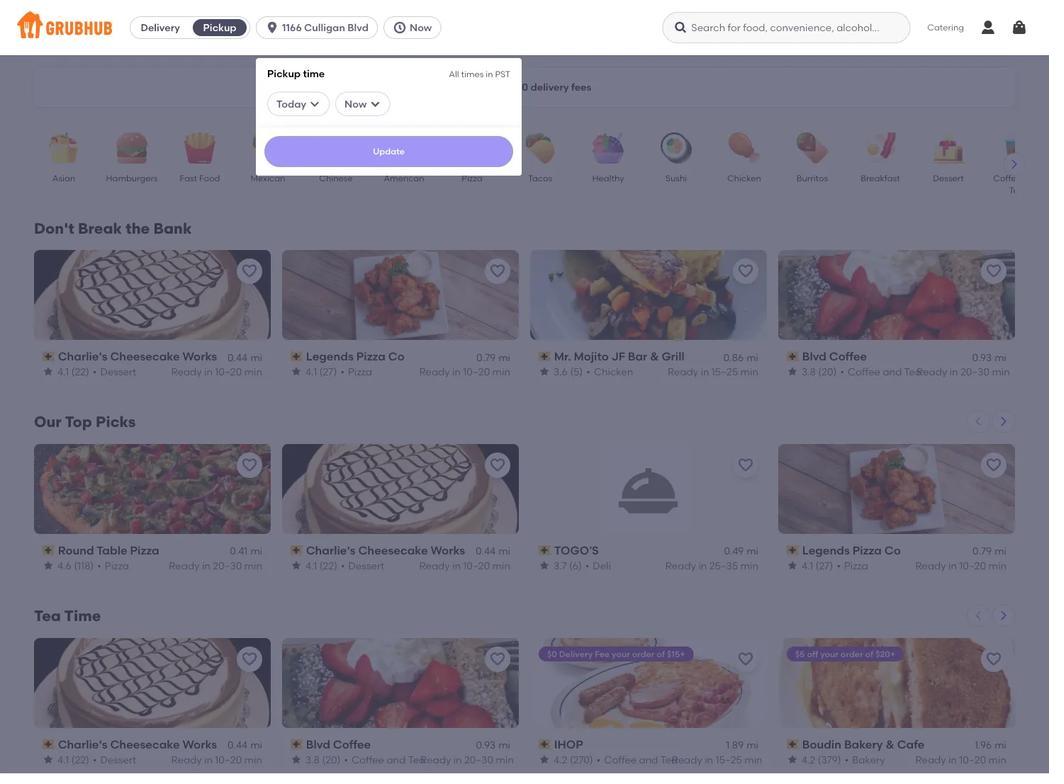 Task type: describe. For each thing, give the bounding box(es) containing it.
hamburgers
[[106, 173, 158, 183]]

0.44 mi for blvd coffee
[[228, 740, 262, 752]]

4.6 (118)
[[57, 560, 94, 572]]

asian image
[[39, 133, 89, 164]]

our top picks
[[34, 413, 136, 431]]

now button
[[384, 16, 447, 39]]

1 horizontal spatial • coffee and tea
[[597, 754, 678, 766]]

1 vertical spatial charlie's cheesecake works
[[306, 544, 465, 558]]

(379)
[[818, 754, 841, 766]]

save this restaurant image for blvd coffee
[[985, 263, 1002, 280]]

fast
[[180, 173, 197, 183]]

fast food
[[180, 173, 220, 183]]

1 horizontal spatial delivery
[[559, 649, 593, 659]]

pickup for pickup time
[[267, 67, 301, 79]]

healthy image
[[583, 133, 633, 164]]

1 order from the left
[[632, 649, 655, 659]]

1 vertical spatial • dessert
[[341, 560, 384, 572]]

1 horizontal spatial (20)
[[818, 366, 837, 378]]

1 vertical spatial 0.79
[[973, 546, 992, 558]]

mexican image
[[243, 133, 293, 164]]

grill
[[662, 350, 685, 364]]

update
[[373, 146, 405, 157]]

$20+
[[876, 649, 895, 659]]

1 vertical spatial 0.44
[[476, 546, 496, 558]]

1 horizontal spatial legends pizza co
[[802, 544, 901, 558]]

0.44 mi for legends pizza co
[[228, 351, 262, 363]]

0.49
[[724, 546, 744, 558]]

0 horizontal spatial ready in 20–30 min
[[169, 560, 262, 572]]

1166
[[282, 22, 302, 34]]

25–35
[[709, 560, 738, 572]]

chinese
[[319, 173, 353, 183]]

round
[[58, 544, 94, 558]]

caret right icon image for tea time
[[998, 610, 1009, 622]]

1 vertical spatial 3.8 (20)
[[306, 754, 341, 766]]

0 horizontal spatial (27)
[[319, 366, 337, 378]]

breakfast image
[[856, 133, 905, 164]]

0.44 for legends pizza co
[[228, 351, 248, 363]]

2 horizontal spatial • coffee and tea
[[840, 366, 922, 378]]

1.96 mi
[[975, 740, 1007, 752]]

sushi image
[[651, 133, 701, 164]]

2 horizontal spatial 20–30
[[961, 366, 990, 378]]

cheesecake for blvd coffee
[[110, 738, 180, 752]]

3.6 (5)
[[554, 366, 583, 378]]

tea time
[[34, 607, 101, 625]]

• bakery
[[845, 754, 885, 766]]

tacos
[[528, 173, 552, 183]]

delivery button
[[131, 16, 190, 39]]

cafe
[[897, 738, 925, 752]]

4.2 for ihop
[[554, 754, 567, 766]]

1 vertical spatial charlie's
[[306, 544, 356, 558]]

(5)
[[570, 366, 583, 378]]

charlie's cheesecake works for legends pizza co
[[58, 350, 217, 364]]

• dessert for legends pizza co
[[93, 366, 136, 378]]

unlock
[[480, 81, 514, 93]]

charlie's for legends
[[58, 350, 107, 364]]

chinese image
[[311, 133, 361, 164]]

in inside main navigation navigation
[[486, 69, 493, 79]]

now inside button
[[410, 22, 432, 34]]

ready in 25–35 min
[[666, 560, 758, 572]]

0.44 for blvd coffee
[[228, 740, 248, 752]]

4.2 (379)
[[802, 754, 841, 766]]

save this restaurant image for charlie's cheesecake works
[[241, 263, 258, 280]]

jf
[[611, 350, 625, 364]]

1 horizontal spatial 0.79 mi
[[973, 546, 1007, 558]]

subscription pass image for togo's
[[291, 546, 303, 556]]

time
[[64, 607, 101, 625]]

1.89
[[726, 740, 744, 752]]

(22) for blvd
[[71, 754, 89, 766]]

0 vertical spatial chicken
[[727, 173, 761, 183]]

bakery for •
[[852, 754, 885, 766]]

subscription pass image for mr. mojito jf bar & grill
[[291, 352, 303, 362]]

0 vertical spatial caret right icon image
[[1009, 159, 1020, 170]]

0 horizontal spatial 0.93 mi
[[476, 740, 510, 752]]

(118)
[[74, 560, 94, 572]]

0 horizontal spatial co
[[388, 350, 405, 364]]

don't
[[34, 220, 74, 238]]

0 horizontal spatial legends pizza co
[[306, 350, 405, 364]]

0 horizontal spatial 0.93
[[476, 740, 496, 752]]

(270)
[[570, 754, 593, 766]]

1 vertical spatial 3.8
[[306, 754, 320, 766]]

0 horizontal spatial • coffee and tea
[[344, 754, 425, 766]]

1 vertical spatial works
[[431, 544, 465, 558]]

caret left icon image for our top picks
[[973, 416, 984, 427]]

1166 culligan blvd button
[[256, 16, 384, 39]]

3.6
[[554, 366, 568, 378]]

1 horizontal spatial • pizza
[[341, 366, 372, 378]]

charlie's cheesecake works for blvd coffee
[[58, 738, 217, 752]]

pickup time
[[267, 67, 325, 79]]

0 vertical spatial 0.79 mi
[[476, 351, 510, 363]]

pst
[[495, 69, 510, 79]]

mojito
[[574, 350, 609, 364]]

breakfast
[[861, 173, 900, 183]]

fee
[[595, 649, 610, 659]]

bank
[[153, 220, 192, 238]]

fees
[[571, 81, 591, 93]]

food
[[199, 173, 220, 183]]

tacos image
[[515, 133, 565, 164]]

times
[[461, 69, 484, 79]]

1 vertical spatial (20)
[[322, 754, 341, 766]]

our
[[34, 413, 61, 431]]

2 vertical spatial ready in 20–30 min
[[420, 754, 514, 766]]

togo's logo image
[[604, 444, 694, 534]]

burritos image
[[788, 133, 837, 164]]

0 horizontal spatial &
[[650, 350, 659, 364]]

the
[[126, 220, 150, 238]]

0.86
[[723, 351, 744, 363]]

culligan
[[304, 22, 345, 34]]

0 horizontal spatial chicken
[[594, 366, 633, 378]]

table
[[97, 544, 127, 558]]

0 vertical spatial 0.79
[[476, 351, 496, 363]]

$5 off your order of $20+
[[795, 649, 895, 659]]

15–25 for blvd coffee
[[712, 366, 738, 378]]

caret right icon image for our top picks
[[998, 416, 1009, 427]]

0.86 mi
[[723, 351, 758, 363]]

• deli
[[585, 560, 611, 572]]

blvd inside button
[[348, 22, 369, 34]]

cheesecake for legends pizza co
[[110, 350, 180, 364]]

don't break the bank
[[34, 220, 192, 238]]

coffee inside coffee and tea
[[993, 173, 1021, 183]]

1 vertical spatial (22)
[[319, 560, 337, 572]]

works for blvd coffee
[[182, 738, 217, 752]]

4.2 for boudin bakery & cafe
[[802, 754, 815, 766]]

burritos
[[797, 173, 828, 183]]

1 of from the left
[[657, 649, 665, 659]]

healthy
[[592, 173, 624, 183]]

round table pizza
[[58, 544, 159, 558]]

today
[[277, 98, 306, 110]]

0 vertical spatial 0.93 mi
[[972, 351, 1007, 363]]

caret left icon image for tea time
[[973, 610, 984, 622]]

2 horizontal spatial ready in 20–30 min
[[917, 366, 1010, 378]]

1 horizontal spatial 3.8 (20)
[[802, 366, 837, 378]]

ihop
[[554, 738, 583, 752]]

1 horizontal spatial $0
[[547, 649, 557, 659]]

boudin
[[802, 738, 841, 752]]



Task type: locate. For each thing, give the bounding box(es) containing it.
chicken down chicken image
[[727, 173, 761, 183]]

1 horizontal spatial (27)
[[816, 560, 833, 572]]

hamburgers image
[[107, 133, 157, 164]]

(6)
[[569, 560, 582, 572]]

4.1
[[57, 366, 69, 378], [306, 366, 317, 378], [306, 560, 317, 572], [802, 560, 813, 572], [57, 754, 69, 766]]

save this restaurant image for legends pizza co
[[489, 263, 506, 280]]

2 order from the left
[[841, 649, 863, 659]]

ready in 15–25 min down 1.89
[[672, 754, 762, 766]]

2 vertical spatial charlie's
[[58, 738, 107, 752]]

now
[[410, 22, 432, 34], [345, 98, 367, 110]]

legends pizza co
[[306, 350, 405, 364], [802, 544, 901, 558]]

0 vertical spatial pickup
[[203, 22, 236, 34]]

0 horizontal spatial blvd
[[306, 738, 330, 752]]

1 vertical spatial &
[[886, 738, 894, 752]]

1 vertical spatial caret left icon image
[[973, 610, 984, 622]]

picks
[[96, 413, 136, 431]]

1 vertical spatial blvd coffee
[[306, 738, 371, 752]]

your
[[612, 649, 630, 659], [820, 649, 839, 659]]

0.49 mi
[[724, 546, 758, 558]]

3.7
[[554, 560, 567, 572]]

1 vertical spatial 4.1 (27)
[[802, 560, 833, 572]]

0 horizontal spatial legends
[[306, 350, 354, 364]]

chicken down 'jf'
[[594, 366, 633, 378]]

15–25 down 1.89
[[716, 754, 742, 766]]

1.89 mi
[[726, 740, 758, 752]]

american
[[384, 173, 424, 183]]

coffee
[[993, 173, 1021, 183], [829, 350, 867, 364], [848, 366, 880, 378], [333, 738, 371, 752], [352, 754, 384, 766], [604, 754, 637, 766]]

0 vertical spatial (20)
[[818, 366, 837, 378]]

1 horizontal spatial now
[[410, 22, 432, 34]]

svg image inside now button
[[393, 21, 407, 35]]

2 vertical spatial caret right icon image
[[998, 610, 1009, 622]]

$15+
[[667, 649, 685, 659]]

(22) for legends
[[71, 366, 89, 378]]

0 horizontal spatial blvd coffee
[[306, 738, 371, 752]]

american image
[[379, 133, 429, 164]]

• dessert
[[93, 366, 136, 378], [341, 560, 384, 572], [93, 754, 136, 766]]

1 horizontal spatial order
[[841, 649, 863, 659]]

2 vertical spatial (22)
[[71, 754, 89, 766]]

1 horizontal spatial 4.1 (27)
[[802, 560, 833, 572]]

15–25 for boudin bakery & cafe
[[716, 754, 742, 766]]

of
[[657, 649, 665, 659], [865, 649, 874, 659]]

0 horizontal spatial 3.8
[[306, 754, 320, 766]]

0 horizontal spatial 4.1 (27)
[[306, 366, 337, 378]]

2 of from the left
[[865, 649, 874, 659]]

1 vertical spatial delivery
[[559, 649, 593, 659]]

coffee and tea
[[993, 173, 1040, 196]]

pickup right delivery button
[[203, 22, 236, 34]]

your right off
[[820, 649, 839, 659]]

10–20
[[215, 366, 242, 378], [463, 366, 490, 378], [463, 560, 490, 572], [959, 560, 986, 572], [215, 754, 242, 766], [959, 754, 986, 766]]

0 horizontal spatial of
[[657, 649, 665, 659]]

0 vertical spatial 0.44 mi
[[228, 351, 262, 363]]

2 vertical spatial 0.44
[[228, 740, 248, 752]]

0 horizontal spatial • pizza
[[97, 560, 129, 572]]

2 4.2 from the left
[[802, 754, 815, 766]]

and
[[1023, 173, 1040, 183], [883, 366, 902, 378], [387, 754, 406, 766], [639, 754, 658, 766]]

4.2
[[554, 754, 567, 766], [802, 754, 815, 766]]

0 vertical spatial (27)
[[319, 366, 337, 378]]

togo's
[[554, 544, 599, 558]]

save this restaurant image
[[737, 263, 754, 280], [489, 457, 506, 474], [737, 457, 754, 474], [985, 457, 1002, 474], [241, 651, 258, 668], [489, 651, 506, 668]]

deli
[[593, 560, 611, 572]]

(27)
[[319, 366, 337, 378], [816, 560, 833, 572]]

1 vertical spatial blvd
[[802, 350, 826, 364]]

0.79 mi
[[476, 351, 510, 363], [973, 546, 1007, 558]]

2 vertical spatial blvd
[[306, 738, 330, 752]]

dessert
[[933, 173, 964, 183], [100, 366, 136, 378], [348, 560, 384, 572], [100, 754, 136, 766]]

catering
[[927, 22, 964, 32]]

caret left icon image
[[973, 416, 984, 427], [973, 610, 984, 622]]

15–25 down 0.86 in the right top of the page
[[712, 366, 738, 378]]

subscription pass image
[[291, 352, 303, 362], [787, 352, 799, 362], [291, 546, 303, 556], [291, 740, 303, 750], [539, 740, 551, 750]]

bakery up • bakery
[[844, 738, 883, 752]]

4.1 (22) for legends
[[57, 366, 89, 378]]

time
[[303, 67, 325, 79]]

main navigation navigation
[[0, 0, 1049, 775]]

of left $15+
[[657, 649, 665, 659]]

1.96
[[975, 740, 992, 752]]

works
[[182, 350, 217, 364], [431, 544, 465, 558], [182, 738, 217, 752]]

0 vertical spatial works
[[182, 350, 217, 364]]

1 vertical spatial ready in 15–25 min
[[672, 754, 762, 766]]

works for legends pizza co
[[182, 350, 217, 364]]

20–30
[[961, 366, 990, 378], [213, 560, 242, 572], [464, 754, 493, 766]]

subscription pass image for ihop
[[291, 740, 303, 750]]

0 vertical spatial 3.8 (20)
[[802, 366, 837, 378]]

4.6
[[57, 560, 71, 572]]

1 vertical spatial 4.1 (22)
[[306, 560, 337, 572]]

off
[[807, 649, 818, 659]]

0 vertical spatial 4.1 (27)
[[306, 366, 337, 378]]

2 vertical spatial 0.44 mi
[[228, 740, 262, 752]]

star icon image
[[43, 366, 54, 378], [291, 366, 302, 378], [539, 366, 550, 378], [787, 366, 798, 378], [43, 560, 54, 572], [291, 560, 302, 572], [539, 560, 550, 572], [787, 560, 798, 572], [43, 755, 54, 766], [291, 755, 302, 766], [539, 755, 550, 766], [787, 755, 798, 766]]

cheesecake
[[110, 350, 180, 364], [358, 544, 428, 558], [110, 738, 180, 752]]

• coffee and tea
[[840, 366, 922, 378], [344, 754, 425, 766], [597, 754, 678, 766]]

0 horizontal spatial 3.8 (20)
[[306, 754, 341, 766]]

of left the $20+ in the right of the page
[[865, 649, 874, 659]]

ready
[[171, 366, 202, 378], [419, 366, 450, 378], [668, 366, 698, 378], [917, 366, 947, 378], [169, 560, 200, 572], [419, 560, 450, 572], [666, 560, 696, 572], [915, 560, 946, 572], [171, 754, 202, 766], [420, 754, 451, 766], [672, 754, 702, 766], [915, 754, 946, 766]]

$0 left fee
[[547, 649, 557, 659]]

caret right icon image
[[1009, 159, 1020, 170], [998, 416, 1009, 427], [998, 610, 1009, 622]]

asian
[[52, 173, 75, 183]]

bakery down the boudin bakery & cafe
[[852, 754, 885, 766]]

1 your from the left
[[612, 649, 630, 659]]

ready in 15–25 min for boudin bakery & cafe
[[672, 754, 762, 766]]

pickup left time
[[267, 67, 301, 79]]

1 vertical spatial cheesecake
[[358, 544, 428, 558]]

(22)
[[71, 366, 89, 378], [319, 560, 337, 572], [71, 754, 89, 766]]

1 horizontal spatial of
[[865, 649, 874, 659]]

1 horizontal spatial 3.8
[[802, 366, 816, 378]]

• chicken
[[586, 366, 633, 378]]

pickup inside button
[[203, 22, 236, 34]]

2 horizontal spatial • pizza
[[837, 560, 868, 572]]

0 vertical spatial (22)
[[71, 366, 89, 378]]

ready in 20–30 min
[[917, 366, 1010, 378], [169, 560, 262, 572], [420, 754, 514, 766]]

blvd coffee
[[802, 350, 867, 364], [306, 738, 371, 752]]

0.79
[[476, 351, 496, 363], [973, 546, 992, 558]]

0 vertical spatial 15–25
[[712, 366, 738, 378]]

update button
[[264, 136, 513, 167]]

2 vertical spatial works
[[182, 738, 217, 752]]

chicken image
[[720, 133, 769, 164]]

ready in 15–25 min
[[668, 366, 758, 378], [672, 754, 762, 766]]

• pizza
[[341, 366, 372, 378], [97, 560, 129, 572], [837, 560, 868, 572]]

0 vertical spatial co
[[388, 350, 405, 364]]

0 vertical spatial 3.8
[[802, 366, 816, 378]]

1 vertical spatial 0.79 mi
[[973, 546, 1007, 558]]

1 vertical spatial legends
[[802, 544, 850, 558]]

1 vertical spatial (27)
[[816, 560, 833, 572]]

0.41 mi
[[230, 546, 262, 558]]

delivery
[[141, 22, 180, 34], [559, 649, 593, 659]]

1166 culligan blvd
[[282, 22, 369, 34]]

pickup
[[203, 22, 236, 34], [267, 67, 301, 79]]

$0 right unlock
[[517, 81, 528, 93]]

break
[[78, 220, 122, 238]]

1 horizontal spatial 0.79
[[973, 546, 992, 558]]

svg image
[[1011, 19, 1028, 36], [265, 21, 279, 35], [393, 21, 407, 35], [674, 21, 688, 35], [309, 98, 320, 110], [370, 98, 381, 110]]

0.41
[[230, 546, 248, 558]]

subscription pass image
[[43, 352, 55, 362], [539, 352, 551, 362], [43, 546, 55, 556], [539, 546, 551, 556], [787, 546, 799, 556], [43, 740, 55, 750], [787, 740, 799, 750]]

0 horizontal spatial now
[[345, 98, 367, 110]]

0 vertical spatial cheesecake
[[110, 350, 180, 364]]

top
[[65, 413, 92, 431]]

catering button
[[918, 12, 974, 44]]

2 caret left icon image from the top
[[973, 610, 984, 622]]

1 vertical spatial 15–25
[[716, 754, 742, 766]]

pickup for pickup
[[203, 22, 236, 34]]

1 vertical spatial legends pizza co
[[802, 544, 901, 558]]

boudin bakery & cafe
[[802, 738, 925, 752]]

bar
[[628, 350, 647, 364]]

0 vertical spatial delivery
[[141, 22, 180, 34]]

delivery inside button
[[141, 22, 180, 34]]

pickup button
[[190, 16, 250, 39]]

delivery
[[531, 81, 569, 93]]

1 vertical spatial 0.44 mi
[[476, 546, 510, 558]]

0 horizontal spatial 0.79 mi
[[476, 351, 510, 363]]

pizza
[[462, 173, 482, 183], [356, 350, 386, 364], [348, 366, 372, 378], [130, 544, 159, 558], [853, 544, 882, 558], [105, 560, 129, 572], [844, 560, 868, 572]]

delivery left 'pickup' button at the top left of page
[[141, 22, 180, 34]]

3.7 (6)
[[554, 560, 582, 572]]

0 vertical spatial legends pizza co
[[306, 350, 405, 364]]

4.2 (270)
[[554, 754, 593, 766]]

0 vertical spatial $0
[[517, 81, 528, 93]]

0 horizontal spatial your
[[612, 649, 630, 659]]

0 horizontal spatial delivery
[[141, 22, 180, 34]]

mexican
[[251, 173, 285, 183]]

& right bar
[[650, 350, 659, 364]]

2 vertical spatial • dessert
[[93, 754, 136, 766]]

mr.
[[554, 350, 571, 364]]

4.2 down boudin
[[802, 754, 815, 766]]

tea inside coffee and tea
[[1009, 185, 1024, 196]]

your right fee
[[612, 649, 630, 659]]

0 horizontal spatial order
[[632, 649, 655, 659]]

1 horizontal spatial chicken
[[727, 173, 761, 183]]

mi
[[250, 351, 262, 363], [498, 351, 510, 363], [747, 351, 758, 363], [995, 351, 1007, 363], [250, 546, 262, 558], [498, 546, 510, 558], [747, 546, 758, 558], [995, 546, 1007, 558], [250, 740, 262, 752], [498, 740, 510, 752], [747, 740, 758, 752], [995, 740, 1007, 752]]

4.1 (22)
[[57, 366, 89, 378], [306, 560, 337, 572], [57, 754, 89, 766]]

1 4.2 from the left
[[554, 754, 567, 766]]

1 horizontal spatial 4.2
[[802, 754, 815, 766]]

order
[[632, 649, 655, 659], [841, 649, 863, 659]]

svg image inside the 1166 culligan blvd button
[[265, 21, 279, 35]]

• dessert for blvd coffee
[[93, 754, 136, 766]]

1 vertical spatial chicken
[[594, 366, 633, 378]]

1 horizontal spatial co
[[885, 544, 901, 558]]

mr. mojito jf bar & grill
[[554, 350, 685, 364]]

0 vertical spatial legends
[[306, 350, 354, 364]]

15–25
[[712, 366, 738, 378], [716, 754, 742, 766]]

pizza image
[[447, 133, 497, 164]]

•
[[93, 366, 97, 378], [341, 366, 344, 378], [586, 366, 590, 378], [840, 366, 844, 378], [97, 560, 101, 572], [341, 560, 345, 572], [585, 560, 589, 572], [837, 560, 841, 572], [93, 754, 97, 766], [344, 754, 348, 766], [597, 754, 601, 766], [845, 754, 849, 766]]

ready in 15–25 min down 0.86 in the right top of the page
[[668, 366, 758, 378]]

0 vertical spatial ready in 20–30 min
[[917, 366, 1010, 378]]

$5
[[795, 649, 805, 659]]

0 horizontal spatial 0.79
[[476, 351, 496, 363]]

4.1 (22) for blvd
[[57, 754, 89, 766]]

0 horizontal spatial 4.2
[[554, 754, 567, 766]]

1 horizontal spatial 0.93
[[972, 351, 992, 363]]

1 horizontal spatial blvd coffee
[[802, 350, 867, 364]]

dessert image
[[924, 133, 973, 164]]

1 horizontal spatial pickup
[[267, 67, 301, 79]]

delivery left fee
[[559, 649, 593, 659]]

order left $15+
[[632, 649, 655, 659]]

all times in pst
[[449, 69, 510, 79]]

& left cafe
[[886, 738, 894, 752]]

charlie's for blvd
[[58, 738, 107, 752]]

bakery for boudin
[[844, 738, 883, 752]]

1 vertical spatial 20–30
[[213, 560, 242, 572]]

all
[[449, 69, 459, 79]]

fast food image
[[175, 133, 225, 164]]

ready in 15–25 min for blvd coffee
[[668, 366, 758, 378]]

save this restaurant image
[[241, 263, 258, 280], [489, 263, 506, 280], [985, 263, 1002, 280], [241, 457, 258, 474], [737, 651, 754, 668], [985, 651, 1002, 668]]

tea
[[1009, 185, 1024, 196], [904, 366, 922, 378], [34, 607, 61, 625], [408, 754, 425, 766], [660, 754, 678, 766]]

1 vertical spatial pickup
[[267, 67, 301, 79]]

sushi
[[666, 173, 687, 183]]

0.93
[[972, 351, 992, 363], [476, 740, 496, 752]]

1 caret left icon image from the top
[[973, 416, 984, 427]]

4.2 down ihop
[[554, 754, 567, 766]]

4.1 (27)
[[306, 366, 337, 378], [802, 560, 833, 572]]

order left the $20+ in the right of the page
[[841, 649, 863, 659]]

1 horizontal spatial 20–30
[[464, 754, 493, 766]]

1 vertical spatial bakery
[[852, 754, 885, 766]]

2 horizontal spatial blvd
[[802, 350, 826, 364]]

2 vertical spatial cheesecake
[[110, 738, 180, 752]]

1 horizontal spatial 0.93 mi
[[972, 351, 1007, 363]]

and inside coffee and tea
[[1023, 173, 1040, 183]]

unlock $0 delivery fees
[[480, 81, 591, 93]]

0 vertical spatial blvd coffee
[[802, 350, 867, 364]]

3.8 (20)
[[802, 366, 837, 378], [306, 754, 341, 766]]

save this restaurant image for round table pizza
[[241, 457, 258, 474]]

2 your from the left
[[820, 649, 839, 659]]

$0 delivery fee your order of $15+
[[547, 649, 685, 659]]

0 vertical spatial 20–30
[[961, 366, 990, 378]]



Task type: vqa. For each thing, say whether or not it's contained in the screenshot.
the with
no



